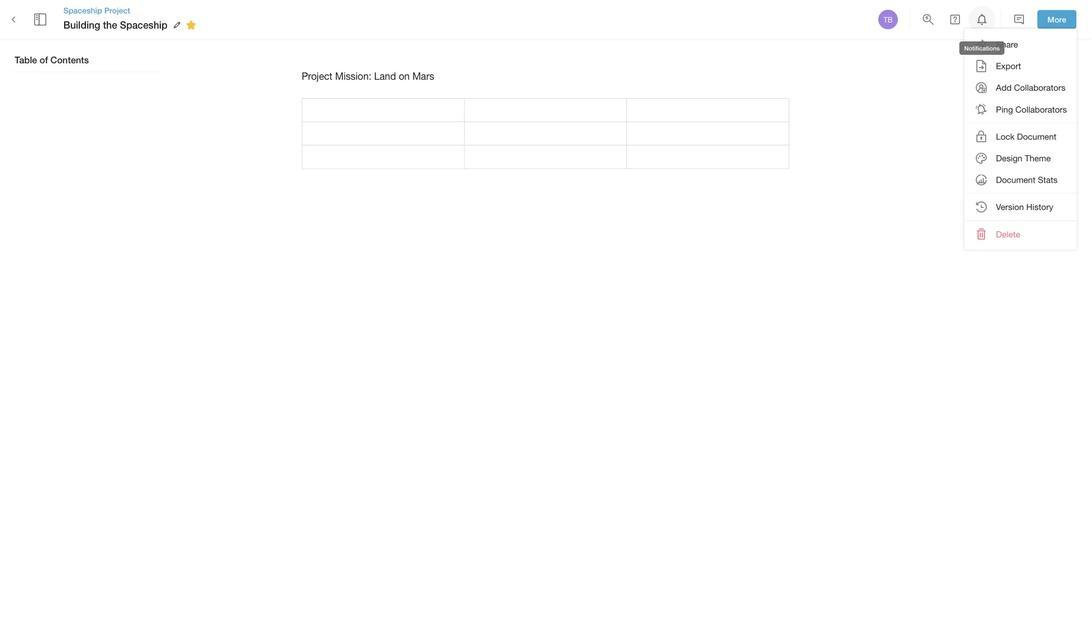 Task type: vqa. For each thing, say whether or not it's contained in the screenshot.
the topmost Project
yes



Task type: locate. For each thing, give the bounding box(es) containing it.
project up building the spaceship
[[104, 5, 130, 15]]

remove favorite image
[[184, 18, 199, 32]]

ping collaborators button
[[964, 99, 1077, 120]]

collaborators down add collaborators
[[1016, 104, 1067, 114]]

more button
[[1038, 10, 1077, 29]]

0 vertical spatial spaceship
[[63, 5, 102, 15]]

add collaborators
[[996, 83, 1066, 93]]

document up theme
[[1017, 132, 1057, 142]]

1 vertical spatial project
[[302, 70, 332, 82]]

history
[[1027, 202, 1054, 212]]

tb
[[884, 15, 893, 24]]

export button
[[964, 55, 1077, 77]]

spaceship project link
[[63, 5, 200, 16]]

delete
[[996, 229, 1020, 239]]

0 horizontal spatial project
[[104, 5, 130, 15]]

design
[[996, 153, 1023, 163]]

collaborators up ping collaborators
[[1014, 83, 1066, 93]]

0 vertical spatial collaborators
[[1014, 83, 1066, 93]]

table of contents
[[15, 55, 89, 66]]

building the spaceship
[[63, 19, 167, 31]]

spaceship down spaceship project link at the left of page
[[120, 19, 167, 31]]

collaborators inside button
[[1014, 83, 1066, 93]]

ping collaborators
[[996, 104, 1067, 114]]

spaceship
[[63, 5, 102, 15], [120, 19, 167, 31]]

1 horizontal spatial spaceship
[[120, 19, 167, 31]]

1 vertical spatial collaborators
[[1016, 104, 1067, 114]]

document
[[1017, 132, 1057, 142], [996, 175, 1036, 185]]

project
[[104, 5, 130, 15], [302, 70, 332, 82]]

collaborators inside button
[[1016, 104, 1067, 114]]

project left mission:
[[302, 70, 332, 82]]

version history button
[[964, 196, 1077, 218]]

document inside the lock document button
[[1017, 132, 1057, 142]]

table
[[15, 55, 37, 66]]

delete button
[[964, 224, 1077, 245]]

0 vertical spatial document
[[1017, 132, 1057, 142]]

the
[[103, 19, 117, 31]]

spaceship up building
[[63, 5, 102, 15]]

document down design theme button at right top
[[996, 175, 1036, 185]]

collaborators
[[1014, 83, 1066, 93], [1016, 104, 1067, 114]]

1 vertical spatial document
[[996, 175, 1036, 185]]

of
[[40, 55, 48, 66]]

0 vertical spatial project
[[104, 5, 130, 15]]

document stats button
[[964, 169, 1077, 191]]

on
[[399, 70, 410, 82]]

tb button
[[877, 8, 900, 31]]

1 horizontal spatial project
[[302, 70, 332, 82]]

stats
[[1038, 175, 1058, 185]]



Task type: describe. For each thing, give the bounding box(es) containing it.
mission:
[[335, 70, 372, 82]]

contents
[[50, 55, 89, 66]]

add collaborators button
[[964, 77, 1077, 99]]

export
[[996, 61, 1021, 71]]

lock
[[996, 132, 1015, 142]]

share button
[[964, 34, 1077, 55]]

lock document
[[996, 132, 1057, 142]]

add
[[996, 83, 1012, 93]]

mars
[[413, 70, 434, 82]]

theme
[[1025, 153, 1051, 163]]

collaborators for ping collaborators
[[1016, 104, 1067, 114]]

version history
[[996, 202, 1054, 212]]

version
[[996, 202, 1024, 212]]

spaceship project
[[63, 5, 130, 15]]

share
[[996, 39, 1018, 49]]

collaborators for add collaborators
[[1014, 83, 1066, 93]]

0 horizontal spatial spaceship
[[63, 5, 102, 15]]

project mission: land on mars
[[302, 70, 434, 82]]

design theme button
[[964, 148, 1077, 169]]

1 vertical spatial spaceship
[[120, 19, 167, 31]]

lock document button
[[964, 126, 1077, 148]]

more
[[1048, 15, 1067, 24]]

building
[[63, 19, 100, 31]]

document inside 'document stats' button
[[996, 175, 1036, 185]]

ping
[[996, 104, 1013, 114]]

document stats
[[996, 175, 1058, 185]]

land
[[374, 70, 396, 82]]

design theme
[[996, 153, 1051, 163]]



